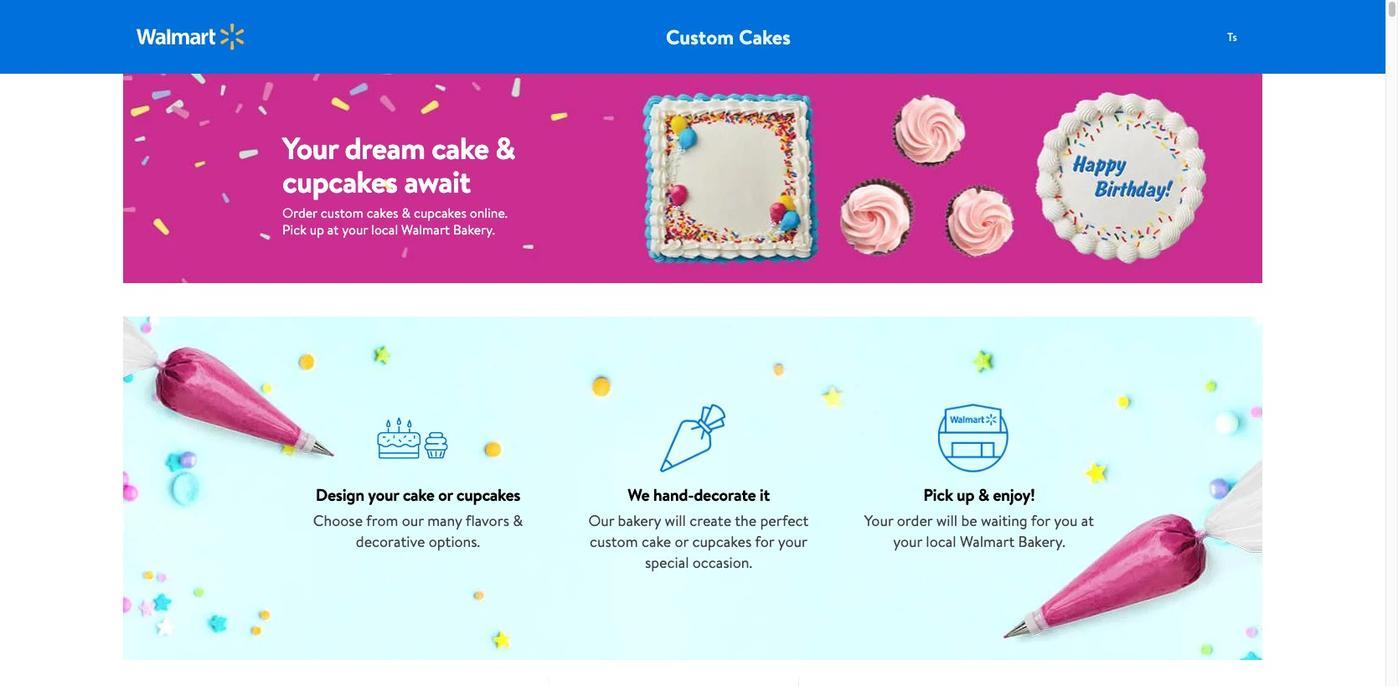 Task type: describe. For each thing, give the bounding box(es) containing it.
at inside pick up & enjoy! your order will be waiting for you at your local walmart bakery.
[[1082, 510, 1095, 531]]

ts button
[[1216, 20, 1283, 54]]

walmart inside pick up & enjoy! your order will be waiting for you at your local walmart bakery.
[[960, 531, 1015, 552]]

your inside your dream cake & cupcakes await order custom cakes & cupcakes online. pick up at your local walmart bakery.
[[342, 220, 368, 239]]

will for up
[[937, 510, 958, 531]]

at inside your dream cake & cupcakes await order custom cakes & cupcakes online. pick up at your local walmart bakery.
[[328, 220, 339, 239]]

pick inside your dream cake & cupcakes await order custom cakes & cupcakes online. pick up at your local walmart bakery.
[[282, 220, 307, 239]]

waiting
[[982, 510, 1028, 531]]

special
[[645, 552, 689, 573]]

back to walmart.com image
[[137, 23, 246, 50]]

pick inside pick up & enjoy! your order will be waiting for you at your local walmart bakery.
[[924, 483, 954, 506]]

cake inside we hand-decorate it our bakery will create the perfect custom cake or cupcakes for your special occasion.
[[642, 531, 671, 552]]

your inside pick up & enjoy! your order will be waiting for you at your local walmart bakery.
[[865, 510, 894, 531]]

dream
[[345, 128, 425, 169]]

& right cakes
[[402, 204, 411, 222]]

cupcakes inside design your cake or cupcakes choose from our many flavors & decorative options.
[[457, 483, 521, 506]]

order
[[897, 510, 933, 531]]

the
[[735, 510, 757, 531]]

hand-
[[654, 483, 694, 506]]

we
[[628, 483, 650, 506]]

bakery
[[618, 510, 661, 531]]

choose
[[313, 510, 363, 531]]

& inside design your cake or cupcakes choose from our many flavors & decorative options.
[[513, 510, 523, 531]]

& up online.
[[496, 128, 515, 169]]

decorative
[[356, 531, 425, 552]]

cupcakes down "await"
[[414, 204, 467, 222]]

flavors
[[466, 510, 510, 531]]

ts
[[1228, 28, 1238, 45]]

from
[[366, 510, 399, 531]]

await
[[404, 161, 471, 203]]

cupcakes inside we hand-decorate it our bakery will create the perfect custom cake or cupcakes for your special occasion.
[[693, 531, 752, 552]]

local inside your dream cake & cupcakes await order custom cakes & cupcakes online. pick up at your local walmart bakery.
[[371, 220, 398, 239]]

you
[[1055, 510, 1078, 531]]

bakery. inside your dream cake & cupcakes await order custom cakes & cupcakes online. pick up at your local walmart bakery.
[[453, 220, 495, 239]]

local inside pick up & enjoy! your order will be waiting for you at your local walmart bakery.
[[926, 531, 957, 552]]

bakery. inside pick up & enjoy! your order will be waiting for you at your local walmart bakery.
[[1019, 531, 1066, 552]]

cupcakes up 'order'
[[282, 161, 398, 203]]

occasion.
[[693, 552, 753, 573]]

design
[[316, 483, 365, 506]]

enjoy!
[[993, 483, 1036, 506]]

up inside pick up & enjoy! your order will be waiting for you at your local walmart bakery.
[[957, 483, 975, 506]]



Task type: locate. For each thing, give the bounding box(es) containing it.
1 vertical spatial cake
[[403, 483, 435, 506]]

your up from at the left of the page
[[368, 483, 399, 506]]

our
[[402, 510, 424, 531]]

your
[[282, 128, 338, 169], [865, 510, 894, 531]]

up left cakes
[[310, 220, 324, 239]]

decorate
[[694, 483, 756, 506]]

cake
[[432, 128, 489, 169], [403, 483, 435, 506], [642, 531, 671, 552]]

0 vertical spatial local
[[371, 220, 398, 239]]

0 vertical spatial or
[[438, 483, 453, 506]]

your down 'order'
[[894, 531, 923, 552]]

1 vertical spatial bakery.
[[1019, 531, 1066, 552]]

0 vertical spatial pick
[[282, 220, 307, 239]]

cake for dream
[[432, 128, 489, 169]]

0 vertical spatial custom
[[321, 204, 364, 222]]

cake inside your dream cake & cupcakes await order custom cakes & cupcakes online. pick up at your local walmart bakery.
[[432, 128, 489, 169]]

it
[[760, 483, 770, 506]]

1 horizontal spatial local
[[926, 531, 957, 552]]

bakery.
[[453, 220, 495, 239], [1019, 531, 1066, 552]]

0 vertical spatial bakery.
[[453, 220, 495, 239]]

fully customizable cupcakes image
[[710, 677, 961, 686]]

1 horizontal spatial pick
[[924, 483, 954, 506]]

cupcakes up occasion.
[[693, 531, 752, 552]]

& right flavors at the bottom of page
[[513, 510, 523, 531]]

0 horizontal spatial walmart
[[402, 220, 450, 239]]

custom
[[666, 23, 734, 51]]

cake for your
[[403, 483, 435, 506]]

custom cakes
[[666, 23, 791, 51]]

pick up & enjoy! your order will be waiting for you at your local walmart bakery.
[[865, 483, 1095, 552]]

local
[[371, 220, 398, 239], [926, 531, 957, 552]]

cakes
[[739, 23, 791, 51]]

0 vertical spatial at
[[328, 220, 339, 239]]

we hand-decorate it our bakery will create the perfect custom cake or cupcakes for your special occasion.
[[589, 483, 809, 573]]

for inside pick up & enjoy! your order will be waiting for you at your local walmart bakery.
[[1032, 510, 1051, 531]]

custom down our
[[590, 531, 638, 552]]

your inside we hand-decorate it our bakery will create the perfect custom cake or cupcakes for your special occasion.
[[778, 531, 808, 552]]

1 vertical spatial up
[[957, 483, 975, 506]]

cake up special
[[642, 531, 671, 552]]

or inside we hand-decorate it our bakery will create the perfect custom cake or cupcakes for your special occasion.
[[675, 531, 689, 552]]

bakery. down you
[[1019, 531, 1066, 552]]

1 horizontal spatial custom
[[590, 531, 638, 552]]

0 horizontal spatial your
[[282, 128, 338, 169]]

for left you
[[1032, 510, 1051, 531]]

1 vertical spatial pick
[[924, 483, 954, 506]]

or inside design your cake or cupcakes choose from our many flavors & decorative options.
[[438, 483, 453, 506]]

up up be at the right
[[957, 483, 975, 506]]

0 horizontal spatial up
[[310, 220, 324, 239]]

1 horizontal spatial walmart
[[960, 531, 1015, 552]]

cake inside design your cake or cupcakes choose from our many flavors & decorative options.
[[403, 483, 435, 506]]

fully customizable round cake image
[[425, 677, 676, 686]]

design your cake or cupcakes choose from our many flavors & decorative options.
[[313, 483, 523, 552]]

your up 'order'
[[282, 128, 338, 169]]

perfect
[[761, 510, 809, 531]]

1 vertical spatial custom
[[590, 531, 638, 552]]

at
[[328, 220, 339, 239], [1082, 510, 1095, 531]]

your down the perfect
[[778, 531, 808, 552]]

online.
[[470, 204, 508, 222]]

or up special
[[675, 531, 689, 552]]

walmart down waiting
[[960, 531, 1015, 552]]

1 vertical spatial local
[[926, 531, 957, 552]]

1 horizontal spatial at
[[1082, 510, 1095, 531]]

1 vertical spatial at
[[1082, 510, 1095, 531]]

up inside your dream cake & cupcakes await order custom cakes & cupcakes online. pick up at your local walmart bakery.
[[310, 220, 324, 239]]

for inside we hand-decorate it our bakery will create the perfect custom cake or cupcakes for your special occasion.
[[755, 531, 775, 552]]

custom inside your dream cake & cupcakes await order custom cakes & cupcakes online. pick up at your local walmart bakery.
[[321, 204, 364, 222]]

1 vertical spatial walmart
[[960, 531, 1015, 552]]

cupcakes
[[282, 161, 398, 203], [414, 204, 467, 222], [457, 483, 521, 506], [693, 531, 752, 552]]

0 horizontal spatial for
[[755, 531, 775, 552]]

1 horizontal spatial will
[[937, 510, 958, 531]]

0 horizontal spatial bakery.
[[453, 220, 495, 239]]

custom left cakes
[[321, 204, 364, 222]]

0 vertical spatial cake
[[432, 128, 489, 169]]

will inside pick up & enjoy! your order will be waiting for you at your local walmart bakery.
[[937, 510, 958, 531]]

up
[[310, 220, 324, 239], [957, 483, 975, 506]]

bakery. down "await"
[[453, 220, 495, 239]]

our
[[589, 510, 615, 531]]

or
[[438, 483, 453, 506], [675, 531, 689, 552]]

0 horizontal spatial or
[[438, 483, 453, 506]]

1 horizontal spatial for
[[1032, 510, 1051, 531]]

at right 'order'
[[328, 220, 339, 239]]

for
[[1032, 510, 1051, 531], [755, 531, 775, 552]]

will
[[665, 510, 686, 531], [937, 510, 958, 531]]

custom
[[321, 204, 364, 222], [590, 531, 638, 552]]

0 horizontal spatial pick
[[282, 220, 307, 239]]

local down 'order'
[[926, 531, 957, 552]]

will inside we hand-decorate it our bakery will create the perfect custom cake or cupcakes for your special occasion.
[[665, 510, 686, 531]]

0 horizontal spatial local
[[371, 220, 398, 239]]

1 will from the left
[[665, 510, 686, 531]]

0 vertical spatial walmart
[[402, 220, 450, 239]]

0 horizontal spatial custom
[[321, 204, 364, 222]]

1 horizontal spatial your
[[865, 510, 894, 531]]

will down hand- at the bottom of page
[[665, 510, 686, 531]]

1 horizontal spatial or
[[675, 531, 689, 552]]

custom inside we hand-decorate it our bakery will create the perfect custom cake or cupcakes for your special occasion.
[[590, 531, 638, 552]]

cakes
[[367, 204, 399, 222]]

cake up online.
[[432, 128, 489, 169]]

create
[[690, 510, 732, 531]]

1 horizontal spatial bakery.
[[1019, 531, 1066, 552]]

many
[[428, 510, 462, 531]]

will left be at the right
[[937, 510, 958, 531]]

& inside pick up & enjoy! your order will be waiting for you at your local walmart bakery.
[[979, 483, 990, 506]]

order
[[282, 204, 318, 222]]

0 vertical spatial up
[[310, 220, 324, 239]]

be
[[962, 510, 978, 531]]

will for hand-
[[665, 510, 686, 531]]

your inside your dream cake & cupcakes await order custom cakes & cupcakes online. pick up at your local walmart bakery.
[[282, 128, 338, 169]]

& left enjoy!
[[979, 483, 990, 506]]

1 vertical spatial or
[[675, 531, 689, 552]]

your right 'order'
[[342, 220, 368, 239]]

or up many
[[438, 483, 453, 506]]

0 vertical spatial your
[[282, 128, 338, 169]]

walmart inside your dream cake & cupcakes await order custom cakes & cupcakes online. pick up at your local walmart bakery.
[[402, 220, 450, 239]]

2 will from the left
[[937, 510, 958, 531]]

cupcakes up flavors at the bottom of page
[[457, 483, 521, 506]]

0 horizontal spatial at
[[328, 220, 339, 239]]

your inside pick up & enjoy! your order will be waiting for you at your local walmart bakery.
[[894, 531, 923, 552]]

your
[[342, 220, 368, 239], [368, 483, 399, 506], [778, 531, 808, 552], [894, 531, 923, 552]]

your left 'order'
[[865, 510, 894, 531]]

walmart
[[402, 220, 450, 239], [960, 531, 1015, 552]]

0 horizontal spatial will
[[665, 510, 686, 531]]

local down dream
[[371, 220, 398, 239]]

your dream cake & cupcakes await order custom cakes & cupcakes online. pick up at your local walmart bakery.
[[282, 128, 515, 239]]

cake up our
[[403, 483, 435, 506]]

your inside design your cake or cupcakes choose from our many flavors & decorative options.
[[368, 483, 399, 506]]

1 vertical spatial your
[[865, 510, 894, 531]]

2 vertical spatial cake
[[642, 531, 671, 552]]

&
[[496, 128, 515, 169], [402, 204, 411, 222], [979, 483, 990, 506], [513, 510, 523, 531]]

options.
[[429, 531, 480, 552]]

1 horizontal spatial up
[[957, 483, 975, 506]]

at right you
[[1082, 510, 1095, 531]]

walmart right cakes
[[402, 220, 450, 239]]

for down the
[[755, 531, 775, 552]]

pick
[[282, 220, 307, 239], [924, 483, 954, 506]]



Task type: vqa. For each thing, say whether or not it's contained in the screenshot.
up inside Pick up & enjoy! Your order will be waiting for you at your local Walmart Bakery.
yes



